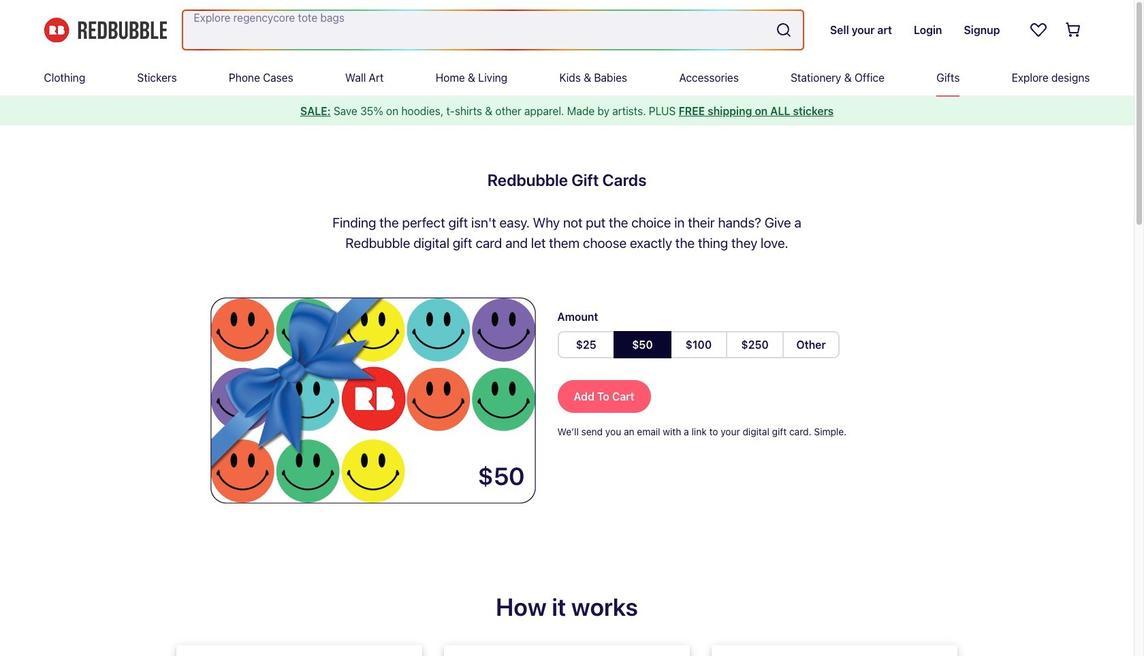 Task type: vqa. For each thing, say whether or not it's contained in the screenshot.
THE PURRFECT ALIEN  IPHONE TOUGH CASE image
no



Task type: describe. For each thing, give the bounding box(es) containing it.
9 menu item from the left
[[937, 60, 960, 95]]

8 menu item from the left
[[791, 60, 885, 95]]

2 menu item from the left
[[137, 60, 177, 95]]

[object object] option group
[[558, 331, 841, 358]]



Task type: locate. For each thing, give the bounding box(es) containing it.
menu item
[[44, 60, 85, 95], [137, 60, 177, 95], [229, 60, 293, 95], [345, 60, 384, 95], [436, 60, 508, 95], [560, 60, 628, 95], [680, 60, 739, 95], [791, 60, 885, 95], [937, 60, 960, 95], [1012, 60, 1091, 95]]

menu bar
[[44, 60, 1091, 95]]

3 menu item from the left
[[229, 60, 293, 95]]

None field
[[183, 11, 803, 49]]

Search term search field
[[183, 11, 771, 49]]

gift card image
[[209, 297, 536, 504]]

None radio
[[670, 331, 728, 358], [727, 331, 784, 358], [670, 331, 728, 358], [727, 331, 784, 358]]

7 menu item from the left
[[680, 60, 739, 95]]

6 menu item from the left
[[560, 60, 628, 95]]

$50, [object object] element
[[614, 331, 672, 358]]

4 menu item from the left
[[345, 60, 384, 95]]

1 menu item from the left
[[44, 60, 85, 95]]

5 menu item from the left
[[436, 60, 508, 95]]

None radio
[[558, 331, 615, 358], [614, 331, 672, 358], [783, 331, 841, 358], [558, 331, 615, 358], [614, 331, 672, 358], [783, 331, 841, 358]]

10 menu item from the left
[[1012, 60, 1091, 95]]



